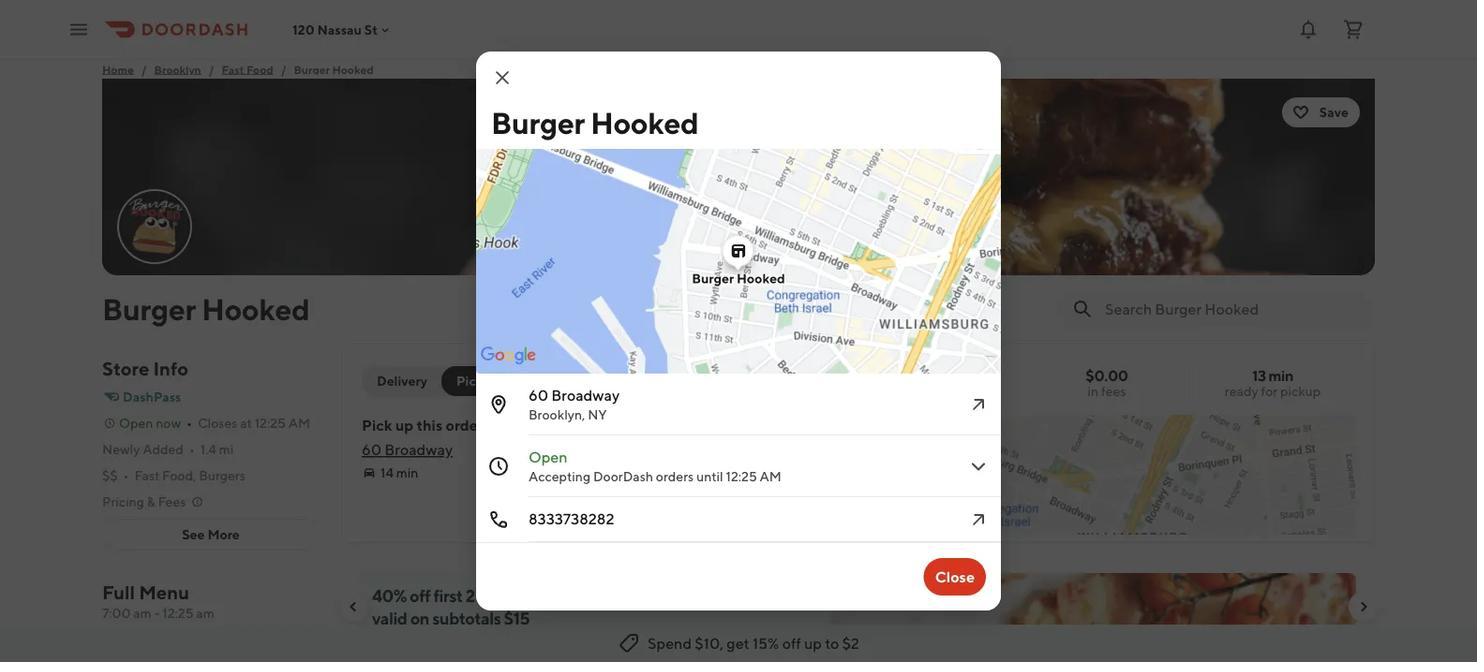 Task type: locate. For each thing, give the bounding box(es) containing it.
1 vertical spatial orders
[[478, 586, 525, 606]]

powered by google image inside burger hooked dialog
[[481, 347, 536, 366]]

40welcome,
[[659, 586, 774, 606]]

to left $2 at bottom
[[825, 635, 839, 653]]

0 horizontal spatial up
[[395, 417, 414, 435]]

powered by google image
[[481, 347, 536, 366], [524, 508, 580, 527]]

for
[[1262, 384, 1278, 399]]

to left $10
[[551, 586, 566, 606]]

subtotals
[[432, 609, 501, 629]]

min inside 13 min ready for pickup
[[1269, 367, 1294, 385]]

60
[[529, 387, 549, 405], [362, 441, 382, 459]]

ny
[[588, 407, 607, 423]]

$10,
[[695, 635, 724, 653]]

at:
[[487, 417, 505, 435]]

0 vertical spatial broadway
[[552, 387, 620, 405]]

120 nassau st button
[[293, 22, 393, 37]]

$0.00 in fees
[[1086, 367, 1129, 399]]

1 vertical spatial open
[[529, 449, 568, 466]]

60 up the brooklyn,
[[529, 387, 549, 405]]

1 horizontal spatial 12:25
[[255, 416, 286, 431]]

1 vertical spatial am
[[760, 469, 782, 485]]

2 horizontal spatial /
[[281, 63, 286, 76]]

brooklyn
[[154, 63, 201, 76]]

close burger hooked image
[[491, 67, 514, 89]]

1 vertical spatial powered by google image
[[524, 508, 580, 527]]

0 horizontal spatial am
[[289, 416, 310, 431]]

0 vertical spatial fast
[[222, 63, 244, 76]]

burger
[[294, 63, 330, 76], [491, 105, 585, 140], [692, 271, 734, 286], [692, 271, 734, 286], [102, 292, 196, 327]]

1 vertical spatial broadway
[[385, 441, 453, 459]]

min
[[1269, 367, 1294, 385], [396, 466, 419, 481]]

2 vertical spatial 12:25
[[162, 606, 194, 622]]

to for $10
[[551, 586, 566, 606]]

• left 1.4
[[189, 442, 195, 458]]

12:25 right "at" at the bottom left of page
[[255, 416, 286, 431]]

map region
[[391, 0, 1111, 396], [350, 369, 1478, 609]]

next button of carousel image
[[1357, 600, 1372, 615]]

orders left until
[[656, 469, 694, 485]]

2 am from the left
[[196, 606, 214, 622]]

am right until
[[760, 469, 782, 485]]

store
[[102, 358, 149, 380]]

40%
[[372, 586, 407, 606]]

now
[[156, 416, 181, 431]]

more
[[208, 527, 240, 543]]

1.4
[[200, 442, 217, 458]]

1 horizontal spatial off
[[600, 586, 621, 606]]

to
[[551, 586, 566, 606], [825, 635, 839, 653]]

min right 13
[[1269, 367, 1294, 385]]

1 vertical spatial 12:25
[[726, 469, 757, 485]]

broadway
[[552, 387, 620, 405], [385, 441, 453, 459]]

min for 14
[[396, 466, 419, 481]]

1 vertical spatial min
[[396, 466, 419, 481]]

• right now
[[187, 416, 192, 431]]

60 down pick
[[362, 441, 382, 459]]

get
[[727, 635, 750, 653]]

fast left "food"
[[222, 63, 244, 76]]

am
[[289, 416, 310, 431], [760, 469, 782, 485]]

0 vertical spatial 60
[[529, 387, 549, 405]]

0 vertical spatial to
[[551, 586, 566, 606]]

• right $$
[[123, 468, 129, 484]]

up for 40%
[[528, 586, 548, 606]]

1 horizontal spatial am
[[760, 469, 782, 485]]

burger hooked
[[491, 105, 699, 140], [692, 271, 786, 286], [692, 271, 786, 286], [102, 292, 310, 327]]

2 vertical spatial up
[[805, 635, 822, 653]]

1 horizontal spatial to
[[825, 635, 839, 653]]

open up accepting
[[529, 449, 568, 466]]

0 vertical spatial •
[[187, 416, 192, 431]]

0 horizontal spatial orders
[[478, 586, 525, 606]]

map region containing burger hooked
[[391, 0, 1111, 396]]

to for $2
[[825, 635, 839, 653]]

see
[[182, 527, 205, 543]]

group
[[540, 374, 580, 389]]

burger hooked dialog
[[391, 0, 1111, 611]]

off
[[410, 586, 431, 606], [600, 586, 621, 606], [783, 635, 802, 653]]

broadway up ny
[[552, 387, 620, 405]]

in
[[1088, 384, 1099, 399]]

orders up $15
[[478, 586, 525, 606]]

1 click item image from the top
[[968, 394, 990, 416]]

until
[[697, 469, 724, 485]]

0 horizontal spatial fast
[[134, 468, 160, 484]]

this
[[417, 417, 443, 435]]

broadway inside pick up this order at: 60 broadway
[[385, 441, 453, 459]]

fast up pricing & fees
[[134, 468, 160, 484]]

1 am from the left
[[133, 606, 152, 622]]

up left $2 at bottom
[[805, 635, 822, 653]]

1 / from the left
[[141, 63, 147, 76]]

12:25 right until
[[726, 469, 757, 485]]

1 vertical spatial click item image
[[968, 456, 990, 478]]

0 vertical spatial click item image
[[968, 394, 990, 416]]

/ right home on the top left of the page
[[141, 63, 147, 76]]

120
[[293, 22, 315, 37]]

1 vertical spatial fast
[[134, 468, 160, 484]]

2 horizontal spatial 12:25
[[726, 469, 757, 485]]

2 click item image from the top
[[968, 456, 990, 478]]

powered by google image up pickup
[[481, 347, 536, 366]]

min right 14
[[396, 466, 419, 481]]

home / brooklyn / fast food / burger hooked
[[102, 63, 374, 76]]

13 min ready for pickup
[[1225, 367, 1321, 399]]

1 vertical spatial 60
[[362, 441, 382, 459]]

off up on
[[410, 586, 431, 606]]

40% off first 2 orders up to $10 off with 40welcome, valid on subtotals $15
[[372, 586, 774, 629]]

open for open accepting doordash orders until 12:25 am
[[529, 449, 568, 466]]

0 vertical spatial up
[[395, 417, 414, 435]]

order
[[446, 417, 484, 435]]

0 vertical spatial powered by google image
[[481, 347, 536, 366]]

14 min
[[381, 466, 419, 481]]

0 horizontal spatial to
[[551, 586, 566, 606]]

1 horizontal spatial open
[[529, 449, 568, 466]]

0 horizontal spatial am
[[133, 606, 152, 622]]

burgers
[[199, 468, 245, 484]]

am right "at" at the bottom left of page
[[289, 416, 310, 431]]

am inside open accepting doordash orders until 12:25 am
[[760, 469, 782, 485]]

$15
[[504, 609, 530, 629]]

1 vertical spatial to
[[825, 635, 839, 653]]

open
[[119, 416, 153, 431], [529, 449, 568, 466]]

0 vertical spatial orders
[[656, 469, 694, 485]]

off right 15%
[[783, 635, 802, 653]]

0 horizontal spatial 12:25
[[162, 606, 194, 622]]

am
[[133, 606, 152, 622], [196, 606, 214, 622]]

1 horizontal spatial min
[[1269, 367, 1294, 385]]

60 broadway link
[[362, 441, 453, 459]]

up up 60 broadway link
[[395, 417, 414, 435]]

save button
[[1283, 98, 1361, 128]]

Item Search search field
[[1106, 299, 1361, 320]]

1 horizontal spatial orders
[[656, 469, 694, 485]]

up up $15
[[528, 586, 548, 606]]

up for spend
[[805, 635, 822, 653]]

1 horizontal spatial fast
[[222, 63, 244, 76]]

1 horizontal spatial up
[[528, 586, 548, 606]]

/ right brooklyn
[[209, 63, 214, 76]]

delivery
[[377, 374, 428, 389]]

0 horizontal spatial min
[[396, 466, 419, 481]]

1 horizontal spatial am
[[196, 606, 214, 622]]

brooklyn link
[[154, 60, 201, 79]]

12:25 for full menu
[[162, 606, 194, 622]]

click item image
[[968, 394, 990, 416], [968, 456, 990, 478]]

up inside '40% off first 2 orders up to $10 off with 40welcome, valid on subtotals $15'
[[528, 586, 548, 606]]

12:25 inside open accepting doordash orders until 12:25 am
[[726, 469, 757, 485]]

open inside open accepting doordash orders until 12:25 am
[[529, 449, 568, 466]]

powered by google image down accepting
[[524, 508, 580, 527]]

close
[[935, 569, 975, 587]]

off right $10
[[600, 586, 621, 606]]

120 nassau st
[[293, 22, 378, 37]]

menu
[[139, 582, 190, 604]]

/
[[141, 63, 147, 76], [209, 63, 214, 76], [281, 63, 286, 76]]

0 items, open order cart image
[[1343, 18, 1365, 41]]

1 horizontal spatial 60
[[529, 387, 549, 405]]

open up newly
[[119, 416, 153, 431]]

$10
[[569, 586, 597, 606]]

to inside '40% off first 2 orders up to $10 off with 40welcome, valid on subtotals $15'
[[551, 586, 566, 606]]

2 horizontal spatial up
[[805, 635, 822, 653]]

0 vertical spatial am
[[289, 416, 310, 431]]

am left "-" on the bottom
[[133, 606, 152, 622]]

at
[[240, 416, 252, 431]]

12:25 inside full menu 7:00 am - 12:25 am
[[162, 606, 194, 622]]

up inside pick up this order at: 60 broadway
[[395, 417, 414, 435]]

fast
[[222, 63, 244, 76], [134, 468, 160, 484]]

/ right "food"
[[281, 63, 286, 76]]

0 horizontal spatial open
[[119, 416, 153, 431]]

0 vertical spatial min
[[1269, 367, 1294, 385]]

full
[[102, 582, 135, 604]]

0 horizontal spatial broadway
[[385, 441, 453, 459]]

12:25
[[255, 416, 286, 431], [726, 469, 757, 485], [162, 606, 194, 622]]

0 vertical spatial 12:25
[[255, 416, 286, 431]]

broadway down this
[[385, 441, 453, 459]]

1 horizontal spatial /
[[209, 63, 214, 76]]

12:25 right "-" on the bottom
[[162, 606, 194, 622]]

burger hooked image
[[102, 79, 1376, 276], [119, 191, 190, 263]]

hooked
[[332, 63, 374, 76], [591, 105, 699, 140], [737, 271, 786, 286], [737, 271, 786, 286], [202, 292, 310, 327]]

on
[[410, 609, 429, 629]]

pickup
[[457, 374, 499, 389]]

$$
[[102, 468, 118, 484]]

60 broadway brooklyn, ny
[[529, 387, 620, 423]]

0 horizontal spatial 60
[[362, 441, 382, 459]]

am right "-" on the bottom
[[196, 606, 214, 622]]

0 vertical spatial open
[[119, 416, 153, 431]]

select promotional banner element
[[803, 641, 915, 663]]

closes
[[198, 416, 238, 431]]

first
[[434, 586, 463, 606]]

1 horizontal spatial broadway
[[552, 387, 620, 405]]

0 horizontal spatial /
[[141, 63, 147, 76]]

open for open now
[[119, 416, 153, 431]]

1 vertical spatial up
[[528, 586, 548, 606]]

-
[[154, 606, 160, 622]]

pick up this order at: 60 broadway
[[362, 417, 505, 459]]

up
[[395, 417, 414, 435], [528, 586, 548, 606], [805, 635, 822, 653]]



Task type: describe. For each thing, give the bounding box(es) containing it.
food
[[247, 63, 273, 76]]

13
[[1253, 367, 1266, 385]]

8333738282
[[529, 511, 615, 528]]

click item image for broadway
[[968, 394, 990, 416]]

see more
[[182, 527, 240, 543]]

order
[[582, 374, 619, 389]]

spend
[[648, 635, 692, 653]]

spend $10, get 15% off up to $2
[[648, 635, 860, 653]]

pickup
[[1281, 384, 1321, 399]]

14
[[381, 466, 394, 481]]

Pickup radio
[[442, 367, 514, 397]]

save
[[1320, 105, 1349, 120]]

open accepting doordash orders until 12:25 am
[[529, 449, 782, 485]]

added
[[143, 442, 184, 458]]

pricing & fees
[[102, 495, 186, 510]]

brooklyn,
[[529, 407, 585, 423]]

$0.00
[[1086, 367, 1129, 385]]

accepting
[[529, 469, 591, 485]]

2 horizontal spatial off
[[783, 635, 802, 653]]

$2
[[842, 635, 860, 653]]

group order button
[[529, 367, 630, 397]]

60 inside 60 broadway brooklyn, ny
[[529, 387, 549, 405]]

valid
[[372, 609, 407, 629]]

12:25 for open
[[726, 469, 757, 485]]

group order
[[540, 374, 619, 389]]

60 inside pick up this order at: 60 broadway
[[362, 441, 382, 459]]

open menu image
[[68, 18, 90, 41]]

with
[[624, 586, 656, 606]]

ready
[[1225, 384, 1259, 399]]

fees
[[158, 495, 186, 510]]

home
[[102, 63, 134, 76]]

15%
[[753, 635, 780, 653]]

min for 13
[[1269, 367, 1294, 385]]

fast food link
[[222, 60, 273, 79]]

newly
[[102, 442, 140, 458]]

notification bell image
[[1298, 18, 1320, 41]]

info
[[153, 358, 188, 380]]

Delivery radio
[[362, 367, 454, 397]]

3 / from the left
[[281, 63, 286, 76]]

doordash
[[593, 469, 654, 485]]

nassau
[[317, 22, 362, 37]]

dashpass
[[123, 390, 181, 405]]

2 vertical spatial •
[[123, 468, 129, 484]]

0 horizontal spatial off
[[410, 586, 431, 606]]

previous button of carousel image
[[346, 600, 361, 615]]

$$ • fast food, burgers
[[102, 468, 245, 484]]

see more button
[[103, 520, 319, 550]]

orders inside open accepting doordash orders until 12:25 am
[[656, 469, 694, 485]]

open now
[[119, 416, 181, 431]]

&
[[147, 495, 155, 510]]

home link
[[102, 60, 134, 79]]

mi
[[219, 442, 234, 458]]

click item image for accepting
[[968, 456, 990, 478]]

broadway inside 60 broadway brooklyn, ny
[[552, 387, 620, 405]]

pricing
[[102, 495, 144, 510]]

click item image
[[968, 509, 990, 532]]

food,
[[162, 468, 196, 484]]

• closes at 12:25 am
[[187, 416, 310, 431]]

7:00
[[102, 606, 131, 622]]

newly added • 1.4 mi
[[102, 442, 234, 458]]

fees
[[1102, 384, 1127, 399]]

full menu 7:00 am - 12:25 am
[[102, 582, 214, 622]]

store info
[[102, 358, 188, 380]]

st
[[365, 22, 378, 37]]

pick
[[362, 417, 392, 435]]

order methods option group
[[362, 367, 514, 397]]

2 / from the left
[[209, 63, 214, 76]]

close button
[[924, 559, 986, 596]]

pricing & fees button
[[102, 493, 205, 512]]

2
[[466, 586, 475, 606]]

orders inside '40% off first 2 orders up to $10 off with 40welcome, valid on subtotals $15'
[[478, 586, 525, 606]]

1 vertical spatial •
[[189, 442, 195, 458]]



Task type: vqa. For each thing, say whether or not it's contained in the screenshot.
soft within $4.39 sour patch kids watermelon soft & chewy candies (8 oz) sponsored
no



